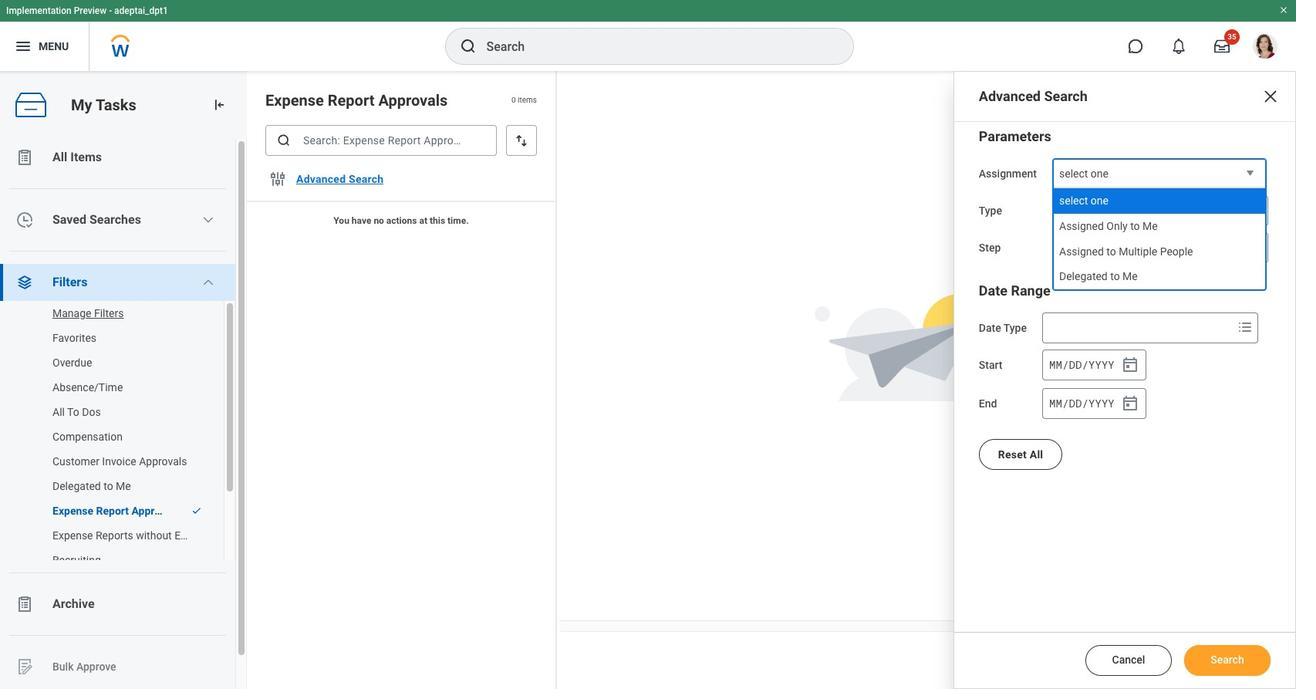 Task type: locate. For each thing, give the bounding box(es) containing it.
date up start at the bottom of the page
[[979, 322, 1002, 334]]

select one inside assignment list box
[[1060, 195, 1109, 207]]

date range group
[[979, 282, 1271, 421]]

0 horizontal spatial delegated
[[52, 480, 101, 492]]

mm / dd / yyyy up end group
[[1050, 357, 1115, 372]]

expense up search icon
[[266, 91, 324, 110]]

x image
[[1262, 87, 1281, 106]]

2 mm / dd / yyyy from the top
[[1050, 396, 1115, 410]]

1 horizontal spatial type
[[1004, 322, 1027, 334]]

yyyy inside the start group
[[1089, 357, 1115, 372]]

expense reports without exceptions button
[[0, 520, 227, 551]]

filters up the 'favorites' "button"
[[94, 307, 124, 320]]

0 vertical spatial mm
[[1050, 357, 1063, 372]]

delegated to me down assigned to multiple people element
[[1060, 270, 1138, 283]]

delegated to me
[[1060, 270, 1138, 283], [52, 480, 131, 492]]

me up "step" field
[[1143, 220, 1158, 232]]

recruiting button
[[0, 545, 208, 576]]

type up step
[[979, 205, 1003, 217]]

advanced up parameters button
[[979, 88, 1041, 104]]

bulk approve
[[52, 660, 116, 673]]

1 date from the top
[[979, 283, 1008, 299]]

to down assigned only to me element
[[1107, 245, 1117, 257]]

2 vertical spatial search
[[1211, 654, 1245, 666]]

1 vertical spatial prompts image
[[1247, 238, 1265, 256]]

date left range
[[979, 283, 1008, 299]]

1 yyyy from the top
[[1089, 357, 1115, 372]]

2 list from the top
[[0, 298, 235, 576]]

0 vertical spatial select
[[1060, 168, 1089, 180]]

yyyy inside end group
[[1089, 396, 1115, 410]]

implementation preview -   adeptai_dpt1 banner
[[0, 0, 1297, 71]]

mm up end group
[[1050, 357, 1063, 372]]

filters up the manage
[[52, 275, 88, 289]]

expense reports without exceptions
[[52, 530, 227, 542]]

list inside my tasks 'element'
[[0, 298, 235, 576]]

search inside button
[[1211, 654, 1245, 666]]

Type field
[[1054, 197, 1244, 225]]

select one up 'assigned only to me'
[[1060, 195, 1109, 207]]

assigned to multiple people element
[[1060, 244, 1194, 259]]

1 horizontal spatial search
[[1045, 88, 1088, 104]]

you
[[334, 215, 350, 226]]

my tasks
[[71, 95, 136, 114]]

0 vertical spatial expense
[[266, 91, 324, 110]]

expense report approvals
[[266, 91, 448, 110], [52, 505, 180, 517]]

2 select from the top
[[1060, 195, 1089, 207]]

dialog
[[954, 71, 1297, 689]]

1 horizontal spatial advanced search
[[979, 88, 1088, 104]]

mm / dd / yyyy inside the start group
[[1050, 357, 1115, 372]]

to
[[67, 406, 79, 418]]

1 vertical spatial expense report approvals
[[52, 505, 180, 517]]

0 vertical spatial prompts image
[[1247, 201, 1265, 219]]

delegated inside delegated to me element
[[1060, 270, 1108, 283]]

expense up recruiting
[[52, 530, 93, 542]]

0 horizontal spatial advanced
[[296, 173, 346, 185]]

mm / dd / yyyy for end
[[1050, 396, 1115, 410]]

advanced right configure icon
[[296, 173, 346, 185]]

dd
[[1069, 357, 1082, 372], [1069, 396, 1082, 410]]

0 vertical spatial advanced
[[979, 88, 1041, 104]]

1 vertical spatial filters
[[94, 307, 124, 320]]

select one inside dropdown button
[[1060, 168, 1109, 180]]

all left to
[[52, 406, 65, 418]]

0 vertical spatial mm / dd / yyyy
[[1050, 357, 1115, 372]]

select inside assignment list box
[[1060, 195, 1089, 207]]

2 vertical spatial expense
[[52, 530, 93, 542]]

expense report approvals button
[[0, 496, 184, 526]]

approvals for customer invoice approvals button
[[139, 455, 187, 468]]

0 vertical spatial me
[[1143, 220, 1158, 232]]

0 vertical spatial filters
[[52, 275, 88, 289]]

all inside button
[[52, 406, 65, 418]]

step
[[979, 242, 1001, 254]]

assignment
[[979, 168, 1037, 180]]

1 assigned from the top
[[1060, 220, 1104, 232]]

advanced
[[979, 88, 1041, 104], [296, 173, 346, 185]]

1 vertical spatial one
[[1091, 195, 1109, 207]]

mm
[[1050, 357, 1063, 372], [1050, 396, 1063, 410]]

1 one from the top
[[1091, 168, 1109, 180]]

check image
[[191, 506, 202, 516]]

2 yyyy from the top
[[1089, 396, 1115, 410]]

0 horizontal spatial expense report approvals
[[52, 505, 180, 517]]

1 vertical spatial delegated to me
[[52, 480, 131, 492]]

delegated inside "delegated to me" button
[[52, 480, 101, 492]]

0 vertical spatial expense report approvals
[[266, 91, 448, 110]]

customer invoice approvals
[[52, 455, 187, 468]]

invoice
[[102, 455, 136, 468]]

advanced search up you
[[296, 173, 384, 185]]

0 vertical spatial delegated to me
[[1060, 270, 1138, 283]]

approvals inside button
[[139, 455, 187, 468]]

manage
[[52, 307, 91, 320]]

2 vertical spatial approvals
[[132, 505, 180, 517]]

1 vertical spatial dd
[[1069, 396, 1082, 410]]

expense inside expense reports without exceptions button
[[52, 530, 93, 542]]

list containing all items
[[0, 139, 247, 689]]

expense
[[266, 91, 324, 110], [52, 505, 93, 517], [52, 530, 93, 542]]

all right reset
[[1030, 448, 1044, 461]]

all items
[[52, 150, 102, 164]]

0 vertical spatial approvals
[[379, 91, 448, 110]]

prompts image inside date range group
[[1237, 318, 1255, 337]]

0 horizontal spatial filters
[[52, 275, 88, 289]]

2 vertical spatial me
[[116, 480, 131, 492]]

select
[[1060, 168, 1089, 180], [1060, 195, 1089, 207]]

to
[[1131, 220, 1141, 232], [1107, 245, 1117, 257], [1111, 270, 1121, 283], [104, 480, 113, 492]]

date range
[[979, 283, 1051, 299]]

0 vertical spatial select one
[[1060, 168, 1109, 180]]

mm / dd / yyyy for start
[[1050, 357, 1115, 372]]

assigned down the select one element
[[1060, 220, 1104, 232]]

select up 'assigned only to me'
[[1060, 195, 1089, 207]]

expense down "delegated to me" button
[[52, 505, 93, 517]]

2 mm from the top
[[1050, 396, 1063, 410]]

delegated to me inside assignment list box
[[1060, 270, 1138, 283]]

approvals inside button
[[132, 505, 180, 517]]

delegated
[[1060, 270, 1108, 283], [52, 480, 101, 492]]

all inside dialog
[[1030, 448, 1044, 461]]

0 horizontal spatial me
[[116, 480, 131, 492]]

/
[[1063, 357, 1069, 372], [1083, 357, 1089, 372], [1063, 396, 1069, 410], [1083, 396, 1089, 410]]

1 dd from the top
[[1069, 357, 1082, 372]]

1 horizontal spatial expense report approvals
[[266, 91, 448, 110]]

date
[[979, 283, 1008, 299], [979, 322, 1002, 334]]

1 vertical spatial assigned
[[1060, 245, 1104, 257]]

1 vertical spatial date
[[979, 322, 1002, 334]]

select one up the select one element
[[1060, 168, 1109, 180]]

to down customer invoice approvals button
[[104, 480, 113, 492]]

0 vertical spatial one
[[1091, 168, 1109, 180]]

delegated to me inside button
[[52, 480, 131, 492]]

this
[[430, 215, 445, 226]]

dd up end group
[[1069, 357, 1082, 372]]

1 vertical spatial all
[[52, 406, 65, 418]]

search image
[[459, 37, 477, 56]]

1 horizontal spatial filters
[[94, 307, 124, 320]]

0 horizontal spatial advanced search
[[296, 173, 384, 185]]

expense for expense report approvals button
[[52, 505, 93, 517]]

report
[[328, 91, 375, 110], [96, 505, 129, 517]]

dd for start
[[1069, 357, 1082, 372]]

one inside the select one element
[[1091, 195, 1109, 207]]

filters
[[52, 275, 88, 289], [94, 307, 124, 320]]

0 vertical spatial assigned
[[1060, 220, 1104, 232]]

all for all items
[[52, 150, 67, 164]]

1 vertical spatial delegated
[[52, 480, 101, 492]]

2 horizontal spatial me
[[1143, 220, 1158, 232]]

1 vertical spatial report
[[96, 505, 129, 517]]

2 vertical spatial prompts image
[[1237, 318, 1255, 337]]

0 horizontal spatial type
[[979, 205, 1003, 217]]

0 vertical spatial dd
[[1069, 357, 1082, 372]]

Step field
[[1054, 234, 1244, 262]]

date range button
[[979, 283, 1051, 299]]

dd inside the start group
[[1069, 357, 1082, 372]]

2 horizontal spatial search
[[1211, 654, 1245, 666]]

dialog containing advanced search
[[954, 71, 1297, 689]]

manage filters
[[52, 307, 124, 320]]

rename image
[[15, 658, 34, 676]]

mm / dd / yyyy
[[1050, 357, 1115, 372], [1050, 396, 1115, 410]]

bulk approve link
[[0, 648, 235, 685]]

me down customer invoice approvals
[[116, 480, 131, 492]]

1 horizontal spatial delegated
[[1060, 270, 1108, 283]]

all to dos button
[[0, 397, 208, 428]]

0 vertical spatial report
[[328, 91, 375, 110]]

reset
[[999, 448, 1027, 461]]

prompts image
[[1247, 201, 1265, 219], [1247, 238, 1265, 256], [1237, 318, 1255, 337]]

1 vertical spatial advanced search
[[296, 173, 384, 185]]

all
[[52, 150, 67, 164], [52, 406, 65, 418], [1030, 448, 1044, 461]]

dd down the start group at bottom
[[1069, 396, 1082, 410]]

1 select one from the top
[[1060, 168, 1109, 180]]

exceptions
[[175, 530, 227, 542]]

1 vertical spatial expense
[[52, 505, 93, 517]]

2 one from the top
[[1091, 195, 1109, 207]]

0 horizontal spatial delegated to me
[[52, 480, 131, 492]]

search
[[1045, 88, 1088, 104], [349, 173, 384, 185], [1211, 654, 1245, 666]]

expense for expense reports without exceptions button
[[52, 530, 93, 542]]

yyyy left calendar icon
[[1089, 396, 1115, 410]]

preview
[[74, 5, 107, 16]]

mm / dd / yyyy down the start group at bottom
[[1050, 396, 1115, 410]]

yyyy left calendar image
[[1089, 357, 1115, 372]]

list containing manage filters
[[0, 298, 235, 576]]

1 vertical spatial search
[[349, 173, 384, 185]]

0 vertical spatial delegated
[[1060, 270, 1108, 283]]

1 horizontal spatial report
[[328, 91, 375, 110]]

2 assigned from the top
[[1060, 245, 1104, 257]]

0 horizontal spatial report
[[96, 505, 129, 517]]

2 date from the top
[[979, 322, 1002, 334]]

expense inside expense report approvals button
[[52, 505, 93, 517]]

1 vertical spatial type
[[1004, 322, 1027, 334]]

profile logan mcneil element
[[1244, 29, 1288, 63]]

expense inside item list 'element'
[[266, 91, 324, 110]]

1 vertical spatial me
[[1123, 270, 1138, 283]]

yyyy
[[1089, 357, 1115, 372], [1089, 396, 1115, 410]]

perspective image
[[15, 273, 34, 292]]

1 vertical spatial select one
[[1060, 195, 1109, 207]]

0 vertical spatial yyyy
[[1089, 357, 1115, 372]]

1 vertical spatial advanced
[[296, 173, 346, 185]]

1 select from the top
[[1060, 168, 1089, 180]]

report inside item list 'element'
[[328, 91, 375, 110]]

0 vertical spatial type
[[979, 205, 1003, 217]]

mm down the start group at bottom
[[1050, 396, 1063, 410]]

1 mm from the top
[[1050, 357, 1063, 372]]

1 mm / dd / yyyy from the top
[[1050, 357, 1115, 372]]

delegated to me up expense report approvals button
[[52, 480, 131, 492]]

range
[[1012, 283, 1051, 299]]

mm inside end group
[[1050, 396, 1063, 410]]

1 vertical spatial mm
[[1050, 396, 1063, 410]]

one
[[1091, 168, 1109, 180], [1091, 195, 1109, 207]]

mm / dd / yyyy inside end group
[[1050, 396, 1115, 410]]

me
[[1143, 220, 1158, 232], [1123, 270, 1138, 283], [116, 480, 131, 492]]

expense report approvals inside button
[[52, 505, 180, 517]]

assigned only to me element
[[1060, 219, 1158, 233]]

1 vertical spatial approvals
[[139, 455, 187, 468]]

approvals for expense report approvals button
[[132, 505, 180, 517]]

start
[[979, 359, 1003, 371]]

compensation
[[52, 431, 123, 443]]

1 horizontal spatial delegated to me
[[1060, 270, 1138, 283]]

clipboard image
[[15, 148, 34, 167]]

mm inside the start group
[[1050, 357, 1063, 372]]

list
[[0, 139, 247, 689], [0, 298, 235, 576]]

2 dd from the top
[[1069, 396, 1082, 410]]

0 vertical spatial all
[[52, 150, 67, 164]]

me down assigned to multiple people element
[[1123, 270, 1138, 283]]

0 vertical spatial date
[[979, 283, 1008, 299]]

2 select one from the top
[[1060, 195, 1109, 207]]

1 vertical spatial mm / dd / yyyy
[[1050, 396, 1115, 410]]

assigned
[[1060, 220, 1104, 232], [1060, 245, 1104, 257]]

1 list from the top
[[0, 139, 247, 689]]

all for all to dos
[[52, 406, 65, 418]]

delegated down "customer"
[[52, 480, 101, 492]]

type
[[979, 205, 1003, 217], [1004, 322, 1027, 334]]

advanced search up parameters button
[[979, 88, 1088, 104]]

one up 'assigned only to me'
[[1091, 195, 1109, 207]]

type down date range button
[[1004, 322, 1027, 334]]

all to dos
[[52, 406, 101, 418]]

select up the select one element
[[1060, 168, 1089, 180]]

1 vertical spatial select
[[1060, 195, 1089, 207]]

one inside select one dropdown button
[[1091, 168, 1109, 180]]

delegated down assigned to multiple people element
[[1060, 270, 1108, 283]]

filters inside manage filters button
[[94, 307, 124, 320]]

2 vertical spatial all
[[1030, 448, 1044, 461]]

1 vertical spatial yyyy
[[1089, 396, 1115, 410]]

one up the select one element
[[1091, 168, 1109, 180]]

0 horizontal spatial search
[[349, 173, 384, 185]]

approvals
[[379, 91, 448, 110], [139, 455, 187, 468], [132, 505, 180, 517]]

all left items
[[52, 150, 67, 164]]

advanced search
[[979, 88, 1088, 104], [296, 173, 384, 185]]

dd inside end group
[[1069, 396, 1082, 410]]

prompts image for type
[[1247, 201, 1265, 219]]

assigned up delegated to me element
[[1060, 245, 1104, 257]]



Task type: vqa. For each thing, say whether or not it's contained in the screenshot.
My Tasks element
yes



Task type: describe. For each thing, give the bounding box(es) containing it.
end
[[979, 398, 998, 410]]

configure image
[[269, 170, 287, 188]]

type inside parameters group
[[979, 205, 1003, 217]]

end group
[[1043, 388, 1147, 419]]

transformation import image
[[211, 97, 227, 113]]

inbox large image
[[1215, 39, 1230, 54]]

item list element
[[247, 71, 557, 689]]

archive
[[52, 597, 95, 611]]

tasks
[[96, 95, 136, 114]]

delegated to me button
[[0, 471, 208, 502]]

cancel
[[1113, 654, 1146, 666]]

assigned only to me
[[1060, 220, 1158, 232]]

assigned to multiple people
[[1060, 245, 1194, 257]]

select one button
[[1053, 158, 1267, 190]]

people
[[1161, 245, 1194, 257]]

Date Type field
[[1044, 314, 1233, 342]]

assigned for assigned to multiple people
[[1060, 245, 1104, 257]]

only
[[1107, 220, 1128, 232]]

overdue button
[[0, 347, 208, 378]]

dd for end
[[1069, 396, 1082, 410]]

prompts image for step
[[1247, 238, 1265, 256]]

chevron down image
[[202, 276, 215, 289]]

my
[[71, 95, 92, 114]]

manage filters button
[[0, 298, 208, 329]]

search button
[[1185, 645, 1271, 676]]

close environment banner image
[[1280, 5, 1289, 15]]

notifications large image
[[1172, 39, 1187, 54]]

filters button
[[0, 264, 235, 301]]

customer
[[52, 455, 100, 468]]

0 vertical spatial advanced search
[[979, 88, 1088, 104]]

approve
[[76, 660, 116, 673]]

yyyy for end
[[1089, 396, 1115, 410]]

1 horizontal spatial me
[[1123, 270, 1138, 283]]

favorites button
[[0, 323, 208, 354]]

-
[[109, 5, 112, 16]]

advanced search button
[[290, 164, 390, 195]]

archive button
[[0, 586, 235, 623]]

favorites
[[52, 332, 97, 344]]

implementation
[[6, 5, 72, 16]]

0 items
[[512, 96, 537, 104]]

0
[[512, 96, 516, 104]]

reports
[[96, 530, 133, 542]]

mm for end
[[1050, 396, 1063, 410]]

recruiting
[[52, 554, 101, 567]]

multiple
[[1119, 245, 1158, 257]]

start group
[[1043, 350, 1147, 381]]

my tasks element
[[0, 71, 247, 689]]

to down assigned to multiple people element
[[1111, 270, 1121, 283]]

approvals inside item list 'element'
[[379, 91, 448, 110]]

prompts image for date type
[[1237, 318, 1255, 337]]

filters inside filters dropdown button
[[52, 275, 88, 289]]

items
[[70, 150, 102, 164]]

me inside button
[[116, 480, 131, 492]]

compensation button
[[0, 421, 208, 452]]

cancel button
[[1086, 645, 1173, 676]]

reset all button
[[979, 439, 1063, 470]]

date type
[[979, 322, 1027, 334]]

advanced inside "button"
[[296, 173, 346, 185]]

advanced search inside "button"
[[296, 173, 384, 185]]

0 vertical spatial search
[[1045, 88, 1088, 104]]

parameters button
[[979, 128, 1052, 144]]

yyyy for start
[[1089, 357, 1115, 372]]

clipboard image
[[15, 595, 34, 614]]

items
[[518, 96, 537, 104]]

calendar image
[[1121, 394, 1140, 413]]

select inside dropdown button
[[1060, 168, 1089, 180]]

assigned for assigned only to me
[[1060, 220, 1104, 232]]

to right only
[[1131, 220, 1141, 232]]

adeptai_dpt1
[[114, 5, 168, 16]]

type inside date range group
[[1004, 322, 1027, 334]]

assignment list box
[[1054, 188, 1266, 289]]

delegated to me element
[[1060, 270, 1138, 284]]

all items button
[[0, 139, 235, 176]]

customer invoice approvals button
[[0, 446, 208, 477]]

bulk
[[52, 660, 74, 673]]

have
[[352, 215, 372, 226]]

expense report approvals inside item list 'element'
[[266, 91, 448, 110]]

report inside button
[[96, 505, 129, 517]]

mm for start
[[1050, 357, 1063, 372]]

time.
[[448, 215, 469, 226]]

parameters group
[[979, 127, 1271, 263]]

date for date range
[[979, 283, 1008, 299]]

to inside button
[[104, 480, 113, 492]]

reset all
[[999, 448, 1044, 461]]

absence/time
[[52, 381, 123, 394]]

without
[[136, 530, 172, 542]]

search image
[[276, 133, 292, 148]]

search inside "button"
[[349, 173, 384, 185]]

date for date type
[[979, 322, 1002, 334]]

calendar image
[[1121, 356, 1140, 374]]

select one element
[[1060, 194, 1109, 208]]

implementation preview -   adeptai_dpt1
[[6, 5, 168, 16]]

overdue
[[52, 357, 92, 369]]

actions
[[387, 215, 417, 226]]

1 horizontal spatial advanced
[[979, 88, 1041, 104]]

absence/time button
[[0, 372, 208, 403]]

dos
[[82, 406, 101, 418]]

no
[[374, 215, 384, 226]]

parameters
[[979, 128, 1052, 144]]

you have no actions at this time.
[[334, 215, 469, 226]]

at
[[419, 215, 428, 226]]



